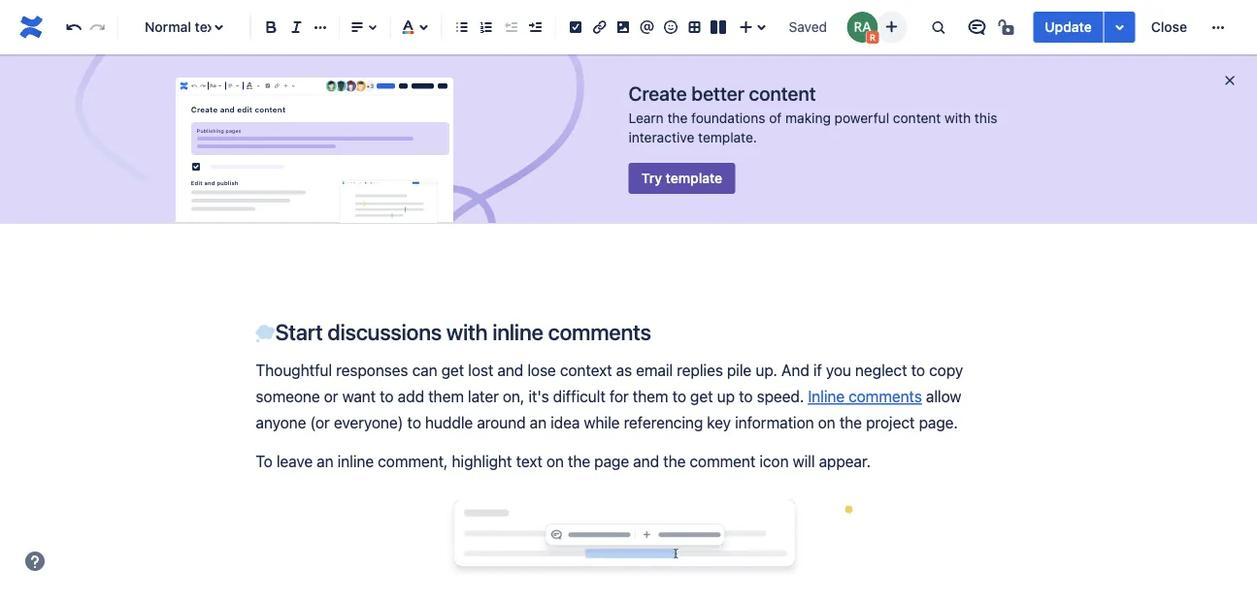 Task type: locate. For each thing, give the bounding box(es) containing it.
0 vertical spatial create
[[629, 82, 687, 104]]

:thought_balloon: image
[[256, 325, 275, 344], [256, 325, 275, 344]]

1 horizontal spatial content
[[749, 82, 816, 104]]

indent tab image
[[523, 16, 547, 39]]

chevron down image for text color 'icon'
[[254, 78, 263, 94]]

with left this
[[945, 110, 971, 126]]

pages
[[226, 128, 241, 134]]

create and edit content
[[191, 105, 286, 114]]

update button
[[1033, 12, 1104, 43]]

and right page
[[633, 453, 659, 471]]

text right normal
[[195, 19, 220, 35]]

create for better
[[629, 82, 687, 104]]

0 horizontal spatial text
[[195, 19, 220, 35]]

0 horizontal spatial comments
[[548, 319, 651, 345]]

inline up 'lose'
[[492, 319, 543, 345]]

1 vertical spatial with
[[446, 319, 488, 345]]

try template
[[642, 170, 722, 186]]

to left add
[[380, 388, 394, 406]]

it's
[[528, 388, 549, 406]]

2 chevron down image from the left
[[289, 78, 298, 94]]

content right powerful
[[893, 110, 941, 126]]

can
[[412, 361, 437, 379]]

create inside create better content learn the foundations of making powerful content with this interactive template.
[[629, 82, 687, 104]]

1 vertical spatial create
[[191, 105, 218, 114]]

create
[[629, 82, 687, 104], [191, 105, 218, 114]]

anyone
[[256, 414, 306, 433]]

start
[[275, 319, 323, 345]]

get right can
[[441, 361, 464, 379]]

1 horizontal spatial text
[[516, 453, 542, 471]]

2 chevron down image from the left
[[234, 78, 242, 94]]

and inside thoughtful responses can get lost and lose context as email replies pile up. and if you neglect to copy someone or want to add them later on, it's difficult for them to get up to speed.
[[497, 361, 523, 379]]

on
[[818, 414, 836, 433], [546, 453, 564, 471]]

more image
[[1207, 16, 1230, 39]]

for
[[609, 388, 629, 406]]

1 vertical spatial on
[[546, 453, 564, 471]]

content up of
[[749, 82, 816, 104]]

inline
[[492, 319, 543, 345], [338, 453, 374, 471]]

0 horizontal spatial inline
[[338, 453, 374, 471]]

inline
[[808, 388, 845, 406]]

you
[[826, 361, 851, 379]]

1 horizontal spatial chevron down image
[[234, 78, 242, 94]]

them up huddle
[[428, 388, 464, 406]]

discussions
[[327, 319, 442, 345]]

foundations
[[691, 110, 765, 126]]

add image, video, or file image
[[612, 16, 635, 39]]

comments up context
[[548, 319, 651, 345]]

comment icon image
[[965, 16, 989, 39]]

0 horizontal spatial chevron down image
[[216, 78, 224, 94]]

with inside create better content learn the foundations of making powerful content with this interactive template.
[[945, 110, 971, 126]]

align left image
[[226, 78, 235, 94]]

with up lost
[[446, 319, 488, 345]]

1 horizontal spatial on
[[818, 414, 836, 433]]

1 horizontal spatial them
[[633, 388, 668, 406]]

1 vertical spatial comments
[[849, 388, 922, 406]]

link image
[[588, 16, 611, 39]]

chevron down image left text color 'icon'
[[234, 78, 242, 94]]

checkbox image
[[264, 78, 272, 94]]

interactive
[[629, 130, 694, 146]]

1 horizontal spatial an
[[530, 414, 547, 433]]

inline for comments
[[492, 319, 543, 345]]

on down idea
[[546, 453, 564, 471]]

on down inline
[[818, 414, 836, 433]]

the inside create better content learn the foundations of making powerful content with this interactive template.
[[667, 110, 688, 126]]

chevron down image left align left icon
[[216, 78, 224, 94]]

chevron down image
[[216, 78, 224, 94], [234, 78, 242, 94]]

+3
[[366, 82, 374, 89]]

1 vertical spatial inline
[[338, 453, 374, 471]]

0 horizontal spatial on
[[546, 453, 564, 471]]

an right leave
[[317, 453, 334, 471]]

(or
[[310, 414, 330, 433]]

text color image
[[244, 78, 255, 94]]

comments down neglect
[[849, 388, 922, 406]]

1 horizontal spatial with
[[945, 110, 971, 126]]

to down add
[[407, 414, 421, 433]]

italic ⌘i image
[[285, 16, 308, 39]]

comment
[[690, 453, 756, 471]]

inline comments link
[[808, 388, 922, 406]]

chevron down image for plus "icon"
[[289, 78, 298, 94]]

0 vertical spatial with
[[945, 110, 971, 126]]

speed.
[[757, 388, 804, 406]]

content down checkbox icon
[[255, 105, 286, 114]]

leave
[[277, 453, 313, 471]]

the down inline comments link
[[840, 414, 862, 433]]

on,
[[503, 388, 524, 406]]

idea
[[551, 414, 580, 433]]

content
[[749, 82, 816, 104], [255, 105, 286, 114], [893, 110, 941, 126]]

numbered list ⌘⇧7 image
[[475, 16, 498, 39]]

action item image
[[564, 16, 587, 39]]

1 chevron down image from the left
[[254, 78, 263, 94]]

to
[[911, 361, 925, 379], [380, 388, 394, 406], [672, 388, 686, 406], [739, 388, 753, 406], [407, 414, 421, 433]]

2 horizontal spatial content
[[893, 110, 941, 126]]

get left up
[[690, 388, 713, 406]]

0 horizontal spatial chevron down image
[[254, 78, 263, 94]]

email
[[636, 361, 673, 379]]

1 vertical spatial text
[[516, 453, 542, 471]]

normal text
[[145, 19, 220, 35]]

0 horizontal spatial an
[[317, 453, 334, 471]]

1 horizontal spatial chevron down image
[[289, 78, 298, 94]]

emoji image
[[659, 16, 682, 39]]

an down it's
[[530, 414, 547, 433]]

0 vertical spatial on
[[818, 414, 836, 433]]

while
[[584, 414, 620, 433]]

an
[[530, 414, 547, 433], [317, 453, 334, 471]]

to
[[256, 453, 273, 471]]

publishing
[[197, 128, 224, 134]]

confluence image
[[16, 12, 47, 43], [16, 12, 47, 43]]

the left page
[[568, 453, 590, 471]]

to left copy
[[911, 361, 925, 379]]

allow anyone (or everyone) to huddle around an idea while referencing key information on the project page.
[[256, 388, 965, 433]]

text
[[195, 19, 220, 35], [516, 453, 542, 471]]

the up interactive
[[667, 110, 688, 126]]

create up publishing
[[191, 105, 218, 114]]

undo ⌘z image
[[62, 16, 86, 39]]

page.
[[919, 414, 958, 433]]

1 horizontal spatial comments
[[849, 388, 922, 406]]

no restrictions image
[[996, 16, 1020, 39]]

edit
[[237, 105, 253, 114]]

them
[[428, 388, 464, 406], [633, 388, 668, 406]]

and
[[220, 105, 235, 114], [204, 179, 215, 186], [497, 361, 523, 379], [633, 453, 659, 471]]

chevron down image right link image on the top of page
[[289, 78, 298, 94]]

them down the email
[[633, 388, 668, 406]]

help image
[[23, 550, 47, 574]]

and
[[781, 361, 809, 379]]

saved
[[789, 19, 827, 35]]

layouts image
[[707, 16, 730, 39]]

inline down everyone)
[[338, 453, 374, 471]]

0 horizontal spatial create
[[191, 105, 218, 114]]

text right highlight
[[516, 453, 542, 471]]

1 vertical spatial an
[[317, 453, 334, 471]]

if
[[813, 361, 822, 379]]

with
[[945, 110, 971, 126], [446, 319, 488, 345]]

close
[[1151, 19, 1187, 35]]

will
[[793, 453, 815, 471]]

chevron down image left checkbox icon
[[254, 78, 263, 94]]

table image
[[683, 16, 706, 39]]

create up learn
[[629, 82, 687, 104]]

outdent ⇧tab image
[[499, 16, 522, 39]]

of
[[769, 110, 782, 126]]

1 chevron down image from the left
[[216, 78, 224, 94]]

align left image
[[346, 16, 369, 39]]

0 vertical spatial inline
[[492, 319, 543, 345]]

text inside dropdown button
[[195, 19, 220, 35]]

1 horizontal spatial create
[[629, 82, 687, 104]]

1 vertical spatial get
[[690, 388, 713, 406]]

highlight
[[452, 453, 512, 471]]

powerful
[[835, 110, 889, 126]]

later
[[468, 388, 499, 406]]

up.
[[756, 361, 777, 379]]

0 horizontal spatial them
[[428, 388, 464, 406]]

1 horizontal spatial inline
[[492, 319, 543, 345]]

comments
[[548, 319, 651, 345], [849, 388, 922, 406]]

get
[[441, 361, 464, 379], [690, 388, 713, 406]]

0 vertical spatial text
[[195, 19, 220, 35]]

1 horizontal spatial get
[[690, 388, 713, 406]]

neglect
[[855, 361, 907, 379]]

2 them from the left
[[633, 388, 668, 406]]

0 horizontal spatial get
[[441, 361, 464, 379]]

replies
[[677, 361, 723, 379]]

undo image
[[190, 78, 199, 94]]

create better content learn the foundations of making powerful content with this interactive template.
[[629, 82, 997, 146]]

0 vertical spatial an
[[530, 414, 547, 433]]

and up on,
[[497, 361, 523, 379]]

chevron down image
[[254, 78, 263, 94], [289, 78, 298, 94]]

plus image
[[282, 78, 290, 94]]

this
[[975, 110, 997, 126]]

find and replace image
[[926, 16, 950, 39]]

pile
[[727, 361, 752, 379]]

redo image
[[199, 78, 207, 94]]



Task type: vqa. For each thing, say whether or not it's contained in the screenshot.
makes
no



Task type: describe. For each thing, give the bounding box(es) containing it.
on inside allow anyone (or everyone) to huddle around an idea while referencing key information on the project page.
[[818, 414, 836, 433]]

huddle
[[425, 414, 473, 433]]

normal
[[145, 19, 191, 35]]

publishing pages
[[197, 128, 241, 134]]

mention image
[[635, 16, 659, 39]]

thoughtful responses can get lost and lose context as email replies pile up. and if you neglect to copy someone or want to add them later on, it's difficult for them to get up to speed.
[[256, 361, 967, 406]]

difficult
[[553, 388, 606, 406]]

to inside allow anyone (or everyone) to huddle around an idea while referencing key information on the project page.
[[407, 414, 421, 433]]

more formatting image
[[309, 16, 332, 39]]

copy
[[929, 361, 963, 379]]

the inside allow anyone (or everyone) to huddle around an idea while referencing key information on the project page.
[[840, 414, 862, 433]]

confluence icon image
[[178, 81, 189, 92]]

to right up
[[739, 388, 753, 406]]

try template button
[[629, 163, 735, 194]]

close button
[[1139, 12, 1199, 43]]

text style image
[[209, 78, 217, 94]]

create for and
[[191, 105, 218, 114]]

bullet list ⌘⇧8 image
[[450, 16, 474, 39]]

as
[[616, 361, 632, 379]]

thoughtful
[[256, 361, 332, 379]]

normal text button
[[126, 6, 242, 49]]

template.
[[698, 130, 757, 146]]

making
[[786, 110, 831, 126]]

comment,
[[378, 453, 448, 471]]

0 horizontal spatial content
[[255, 105, 286, 114]]

link image
[[273, 78, 281, 94]]

template
[[666, 170, 722, 186]]

everyone)
[[334, 414, 403, 433]]

0 vertical spatial comments
[[548, 319, 651, 345]]

learn
[[629, 110, 664, 126]]

redo ⌘⇧z image
[[86, 16, 109, 39]]

invite to edit image
[[880, 15, 903, 38]]

start discussions with inline comments
[[275, 319, 651, 345]]

want
[[342, 388, 376, 406]]

responses
[[336, 361, 408, 379]]

bold ⌘b image
[[260, 16, 283, 39]]

chevron down image for align left icon
[[234, 78, 242, 94]]

checkbox image
[[188, 159, 204, 175]]

project
[[866, 414, 915, 433]]

try
[[642, 170, 662, 186]]

publish
[[217, 179, 238, 186]]

icon
[[760, 453, 789, 471]]

lost
[[468, 361, 493, 379]]

1 them from the left
[[428, 388, 464, 406]]

or
[[324, 388, 338, 406]]

edit
[[191, 179, 203, 186]]

chevron down image for text style icon
[[216, 78, 224, 94]]

the down the referencing
[[663, 453, 686, 471]]

to leave an inline comment, highlight text on the page and the comment icon will appear.
[[256, 453, 871, 471]]

someone
[[256, 388, 320, 406]]

adjust update settings image
[[1108, 16, 1132, 39]]

lose
[[527, 361, 556, 379]]

better
[[691, 82, 744, 104]]

and right edit
[[204, 179, 215, 186]]

0 horizontal spatial with
[[446, 319, 488, 345]]

to up the referencing
[[672, 388, 686, 406]]

key
[[707, 414, 731, 433]]

appear.
[[819, 453, 871, 471]]

allow
[[926, 388, 961, 406]]

inline for comment,
[[338, 453, 374, 471]]

referencing
[[624, 414, 703, 433]]

inline comments
[[808, 388, 922, 406]]

and left edit
[[220, 105, 235, 114]]

up
[[717, 388, 735, 406]]

around
[[477, 414, 526, 433]]

update
[[1045, 19, 1092, 35]]

edit and publish
[[191, 179, 238, 186]]

ruby anderson image
[[847, 12, 878, 43]]

information
[[735, 414, 814, 433]]

0 vertical spatial get
[[441, 361, 464, 379]]

an inside allow anyone (or everyone) to huddle around an idea while referencing key information on the project page.
[[530, 414, 547, 433]]

page
[[594, 453, 629, 471]]

context
[[560, 361, 612, 379]]

dismiss image
[[1222, 73, 1238, 88]]

add
[[398, 388, 424, 406]]



